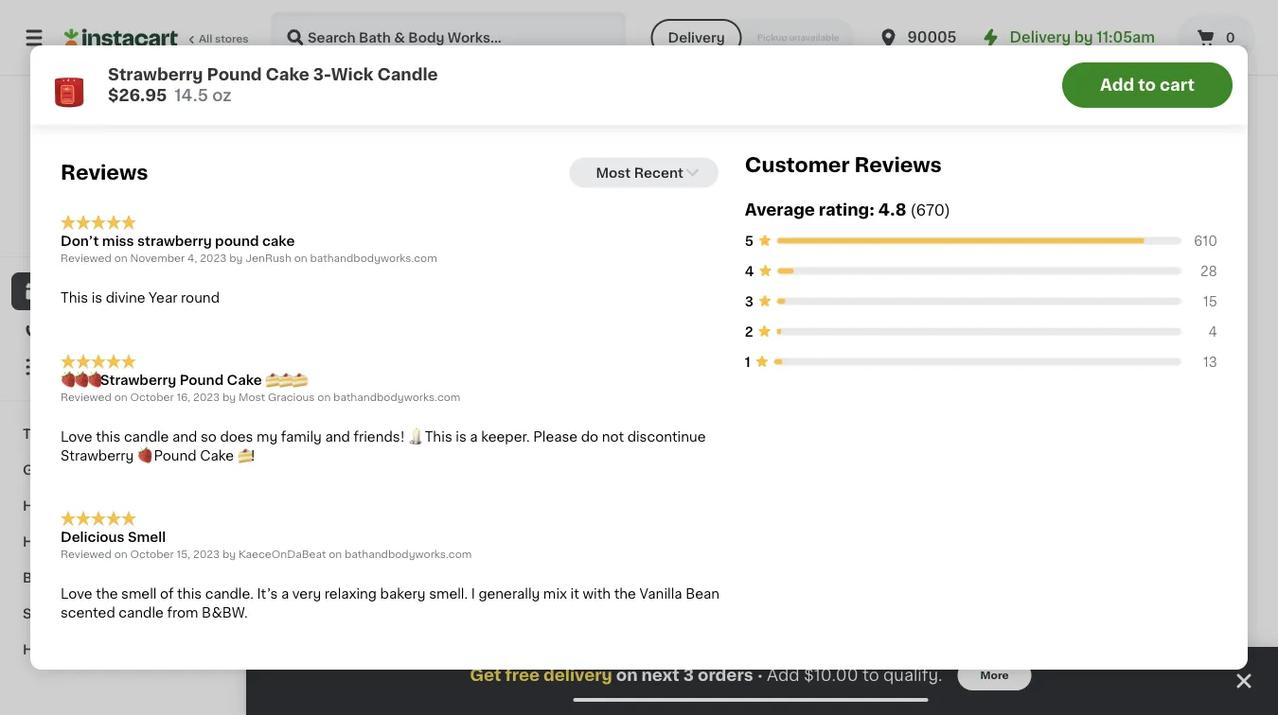 Task type: describe. For each thing, give the bounding box(es) containing it.
for down "exchange"
[[1060, 59, 1078, 73]]

store brand best sellers
[[284, 595, 533, 615]]

3 or from the left
[[1108, 40, 1122, 54]]

3- inside 'strawberry pound cake 3-wick candle $26.95 14.5 oz'
[[313, 67, 331, 83]]

retail
[[889, 21, 922, 35]]

don't miss strawberry pound cake reviewed on november 4, 2023 by jenrush on bathandbodyworks.com
[[61, 235, 437, 264]]

it
[[571, 588, 579, 601]]

8 fl oz for (11)
[[673, 26, 705, 37]]

2 horizontal spatial the
[[614, 588, 636, 601]]

scented
[[61, 607, 115, 620]]

ask
[[291, 59, 314, 73]]

https://customercare.bathandbodyworks.com/app/answers/detail/a_id/1525 link
[[61, 78, 583, 92]]

candle inside 'strawberry pound cake 3-wick candle $26.95 14.5 oz'
[[377, 67, 438, 83]]

everyday
[[58, 211, 109, 221]]

0 vertical spatial this
[[61, 292, 88, 305]]

holiday collection
[[23, 644, 149, 657]]

body up "page." on the top right of the page
[[806, 21, 841, 35]]

my
[[257, 430, 278, 444]]

wick inside buy 2 for $40 mahogany teakwood intense 3-wick candle
[[546, 452, 578, 465]]

15
[[1203, 295, 1218, 308]]

details,
[[672, 59, 720, 73]]

body down hand
[[23, 572, 59, 585]]

fl up can
[[303, 9, 311, 19]]

of
[[160, 588, 174, 601]]

0 vertical spatial 2.5
[[284, 9, 301, 19]]

orders
[[698, 668, 753, 684]]

does
[[220, 430, 253, 444]]

sanitizers
[[123, 536, 190, 549]]

add inside treatment tracker modal dialog
[[767, 668, 800, 684]]

bathandbodyworks.com for 🍓🍓🍓strawberry pound cake 🍰🍰🍰
[[333, 392, 461, 402]]

3 8 from the left
[[867, 26, 874, 37]]

stock up photo
[[542, 45, 572, 56]]

october inside delicious smell reviewed on october 15, 2023 by kaeceondabeat on bathandbodyworks.com
[[130, 550, 174, 560]]

in down 90005
[[918, 45, 928, 56]]

strawberry for strawberry pound cake 3-wick candle $26.95 14.5 oz
[[108, 67, 203, 83]]

reviewed inside 🍓🍓🍓strawberry pound cake 🍰🍰🍰 reviewed on october 16, 2023 by most gracious on bathandbodyworks.com
[[61, 392, 112, 402]]

1 horizontal spatial works
[[845, 21, 886, 35]]

collection for thanksgiving collection
[[117, 428, 187, 441]]

eligible down not.
[[343, 58, 392, 71]]

28
[[1201, 265, 1218, 278]]

$40 for buy 2 for $40
[[340, 417, 362, 427]]

qualify.
[[883, 668, 943, 684]]

most down https://customercare.bathandbodyworks.com/app/answers/detail/a_id/1525 link on the left top
[[284, 141, 338, 161]]

on up the buy 2 for $40
[[317, 392, 331, 402]]

a inside love this candle and so does my family and friends! 🕯️ this is a keeper. please do not discontinue strawberry 🍓 pound cake 🍰!
[[470, 430, 478, 444]]

more
[[981, 671, 1009, 681]]

generally
[[479, 588, 540, 601]]

eligible inside items purchased through instacart can only be returned in-store. go to the customer service desk at any bath & body works retail store and present your transaction barcode, if available, or instacart receipt, if not. your barcode or receipt will be accessible in your order history page. most purchases are eligible for exchange or refund within 180 days. bath & body works may ask you to show a government-issued photo id. for more details, see bath & body works's full in-store return policy for details: https://customercare.bathandbodyworks.com/app/answers/detail/a_id/1525
[[967, 40, 1015, 54]]

so
[[201, 430, 217, 444]]

lists
[[53, 361, 86, 374]]

satisfaction
[[82, 230, 145, 240]]

15,
[[177, 550, 190, 560]]

government-
[[412, 59, 499, 73]]

0
[[1226, 31, 1235, 45]]

3 inside treatment tracker modal dialog
[[683, 668, 694, 684]]

oz up can
[[313, 9, 326, 19]]

average rating: 4.8 (670)
[[745, 202, 951, 218]]

delivery for delivery by 11:05am
[[1010, 31, 1071, 45]]

& up "page." on the top right of the page
[[792, 21, 803, 35]]

fl up receipt
[[488, 26, 495, 37]]

sales
[[23, 608, 60, 621]]

on inside treatment tracker modal dialog
[[616, 668, 638, 684]]

on down 🍓🍓🍓strawberry
[[114, 392, 127, 402]]

see eligible items down the refund
[[1091, 54, 1211, 67]]

details:
[[1081, 59, 1129, 73]]

more
[[635, 59, 669, 73]]

on down miss
[[114, 253, 127, 264]]

oz up receipt
[[498, 26, 510, 37]]

smell
[[121, 588, 157, 601]]

see eligible items for 8 fl oz
[[313, 58, 434, 71]]

eligible down the refund
[[1120, 54, 1170, 67]]

body up 14.5
[[175, 59, 211, 73]]

candle inside champagne toast 3-wick candle
[[284, 452, 331, 465]]

3 8 fl oz from the left
[[867, 26, 899, 37]]

items for mahogany teakwood intense 3-wick candle
[[396, 537, 434, 550]]

610
[[1194, 234, 1218, 248]]

8 for (11)
[[673, 26, 680, 37]]

wick inside 'strawberry pound cake 3-wick candle $26.95 14.5 oz'
[[331, 67, 374, 83]]

do
[[581, 430, 599, 444]]

october inside 🍓🍓🍓strawberry pound cake 🍰🍰🍰 reviewed on october 16, 2023 by most gracious on bathandbodyworks.com
[[130, 392, 174, 402]]

many up details,
[[692, 45, 722, 56]]

see eligible items button for 8 fl oz
[[284, 48, 463, 80]]

oz left at
[[692, 26, 705, 37]]

delivery for delivery
[[668, 31, 725, 45]]

this is divine year round
[[61, 292, 220, 305]]

all stores
[[199, 34, 249, 44]]

gifts & accessories
[[23, 464, 158, 477]]

body care link
[[11, 561, 234, 597]]

for
[[610, 59, 631, 73]]

many in stock up "see"
[[692, 45, 766, 56]]

most inside items purchased through instacart can only be returned in-store. go to the customer service desk at any bath & body works retail store and present your transaction barcode, if available, or instacart receipt, if not. your barcode or receipt will be accessible in your order history page. most purchases are eligible for exchange or refund within 180 days. bath & body works may ask you to show a government-issued photo id. for more details, see bath & body works's full in-store return policy for details: https://customercare.bathandbodyworks.com/app/answers/detail/a_id/1525
[[832, 40, 866, 54]]

in right can
[[336, 28, 345, 38]]

is inside love this candle and so does my family and friends! 🕯️ this is a keeper. please do not discontinue strawberry 🍓 pound cake 🍰!
[[456, 430, 467, 444]]

on down cake
[[294, 253, 307, 264]]

0 horizontal spatial the
[[96, 588, 118, 601]]

sellers
[[464, 595, 533, 615]]

to right the go
[[517, 21, 530, 35]]

1 vertical spatial store
[[934, 59, 969, 73]]

most inside button
[[596, 166, 631, 180]]

cart
[[1160, 77, 1195, 93]]

many in stock up issued
[[497, 45, 572, 56]]

see eligible items button up add to cart
[[1061, 44, 1240, 77]]

delivery by 11:05am link
[[980, 27, 1155, 49]]

shop
[[53, 285, 88, 298]]

gifts
[[23, 464, 57, 477]]

1 horizontal spatial and
[[325, 430, 350, 444]]

many in stock up not.
[[303, 28, 378, 38]]

to inside button
[[1138, 77, 1156, 93]]

body care
[[23, 572, 95, 585]]

barcode,
[[61, 40, 119, 54]]

will
[[534, 40, 556, 54]]

stores
[[215, 34, 249, 44]]

0 button
[[1178, 15, 1256, 61]]

see for 8 fl oz
[[313, 58, 339, 71]]

intense
[[478, 452, 528, 465]]

most popular category
[[284, 141, 528, 161]]

for inside buy 2 for $40 mahogany teakwood intense 3-wick candle
[[517, 417, 532, 427]]

instacart logo image
[[64, 27, 178, 49]]

16,
[[177, 392, 190, 402]]

0 horizontal spatial 4
[[745, 265, 754, 278]]

rating:
[[819, 202, 875, 218]]

fl inside button
[[1081, 28, 1088, 38]]

thanksgiving
[[23, 428, 113, 441]]

accessible
[[579, 40, 651, 54]]

fl left retail
[[877, 26, 884, 37]]

pound for 🍓🍓🍓strawberry pound cake 🍰🍰🍰 reviewed on october 16, 2023 by most gracious on bathandbodyworks.com
[[180, 373, 224, 387]]

2 if from the left
[[334, 40, 342, 54]]

0 vertical spatial 3
[[745, 295, 754, 308]]

11:05am
[[1097, 31, 1155, 45]]

relaxing
[[325, 588, 377, 601]]

home fragrance
[[23, 500, 136, 513]]

2 for buy 2 for $40 mahogany teakwood intense 3-wick candle
[[508, 417, 514, 427]]

0 vertical spatial store
[[926, 21, 960, 35]]

pound inside love this candle and so does my family and friends! 🕯️ this is a keeper. please do not discontinue strawberry 🍓 pound cake 🍰!
[[154, 449, 197, 462]]

& down available,
[[161, 59, 172, 73]]

4.8
[[878, 202, 907, 218]]

$10.00
[[804, 668, 858, 684]]

2 for buy 2 for $40
[[313, 417, 320, 427]]

love for love this candle and so does my family and friends! 🕯️ this is a keeper. please do not discontinue strawberry 🍓 pound cake 🍰!
[[61, 430, 92, 444]]

holiday
[[23, 644, 75, 657]]

by inside 🍓🍓🍓strawberry pound cake 🍰🍰🍰 reviewed on october 16, 2023 by most gracious on bathandbodyworks.com
[[222, 392, 236, 402]]

return
[[972, 59, 1012, 73]]

customer
[[745, 155, 850, 175]]

stock up not.
[[348, 28, 378, 38]]

0 horizontal spatial is
[[91, 292, 102, 305]]

more button
[[958, 661, 1032, 691]]

for up 'policy'
[[1018, 40, 1036, 54]]

most recent
[[596, 166, 683, 180]]

in inside items purchased through instacart can only be returned in-store. go to the customer service desk at any bath & body works retail store and present your transaction barcode, if available, or instacart receipt, if not. your barcode or receipt will be accessible in your order history page. most purchases are eligible for exchange or refund within 180 days. bath & body works may ask you to show a government-issued photo id. for more details, see bath & body works's full in-store return policy for details: https://customercare.bathandbodyworks.com/app/answers/detail/a_id/1525
[[654, 40, 666, 54]]

get
[[470, 668, 501, 684]]

this inside love this candle and so does my family and friends! 🕯️ this is a keeper. please do not discontinue strawberry 🍓 pound cake 🍰!
[[425, 430, 452, 444]]

champagne toast 3-wick candle
[[284, 433, 455, 465]]

2023 inside 🍓🍓🍓strawberry pound cake 🍰🍰🍰 reviewed on october 16, 2023 by most gracious on bathandbodyworks.com
[[193, 392, 220, 402]]

in up issued
[[530, 45, 540, 56]]

see
[[724, 59, 748, 73]]

1 vertical spatial be
[[559, 40, 576, 54]]

delivery button
[[651, 19, 742, 57]]

candle inside love the smell of this candle. it's a very relaxing bakery smell. i generally mix it with the vanilla bean scented candle from b&bw.
[[119, 607, 164, 620]]

$ 26 95
[[288, 389, 337, 409]]

id.
[[589, 59, 606, 73]]

cake for 🍓🍓🍓strawberry pound cake 🍰🍰🍰 reviewed on october 16, 2023 by most gracious on bathandbodyworks.com
[[227, 373, 262, 387]]

5
[[745, 234, 754, 248]]

show
[[363, 59, 398, 73]]

items
[[61, 21, 98, 35]]

gracious
[[268, 392, 315, 402]]

& down "page." on the top right of the page
[[786, 59, 796, 73]]

by up details:
[[1074, 31, 1093, 45]]

refund
[[1125, 40, 1169, 54]]

product group containing 26
[[284, 200, 463, 560]]

love for love the smell of this candle. it's a very relaxing bakery smell. i generally mix it with the vanilla bean scented candle from b&bw.
[[61, 588, 92, 601]]

store.
[[453, 21, 490, 35]]

champagne
[[284, 433, 365, 447]]

service type group
[[651, 19, 855, 57]]

home fragrance link
[[11, 489, 234, 525]]

bath up history
[[758, 21, 789, 35]]

works's
[[838, 59, 890, 73]]

store brand best sellers link
[[284, 594, 533, 617]]

1 or from the left
[[200, 40, 213, 54]]

pound for strawberry pound cake 3-wick candle $26.95 14.5 oz
[[207, 67, 262, 83]]

many up receipt,
[[303, 28, 333, 38]]

🍓
[[137, 449, 150, 462]]

to down not.
[[345, 59, 359, 73]]

friends!
[[354, 430, 405, 444]]

free
[[505, 668, 540, 684]]

jenrush
[[245, 253, 291, 264]]

stock down 90005
[[931, 45, 961, 56]]

2023 inside don't miss strawberry pound cake reviewed on november 4, 2023 by jenrush on bathandbodyworks.com
[[200, 253, 227, 264]]

0 horizontal spatial be
[[354, 21, 371, 35]]



Task type: vqa. For each thing, say whether or not it's contained in the screenshot.
B&BW.
yes



Task type: locate. For each thing, give the bounding box(es) containing it.
delivery inside button
[[668, 31, 725, 45]]

pound
[[215, 235, 259, 248]]

8 fl oz for (5)
[[478, 26, 510, 37]]

fl up "exchange"
[[1081, 28, 1088, 38]]

smell.
[[429, 588, 468, 601]]

$40 up please
[[534, 417, 556, 427]]

strawberry up $26.95
[[108, 67, 203, 83]]

in up "see"
[[724, 45, 734, 56]]

1 $40 from the left
[[340, 417, 362, 427]]

for up champagne
[[322, 417, 338, 427]]

0 vertical spatial october
[[130, 392, 174, 402]]

1 horizontal spatial $40
[[534, 417, 556, 427]]

by down pound
[[229, 253, 243, 264]]

2 item carousel region from the top
[[284, 586, 1240, 716]]

treatment tracker modal dialog
[[246, 648, 1278, 716]]

0 horizontal spatial if
[[123, 40, 131, 54]]

items for 8 fl oz
[[396, 58, 434, 71]]

strawberry pound cake 3- wick candle
[[673, 433, 847, 465]]

8 for (5)
[[478, 26, 485, 37]]

cake inside strawberry pound cake 3- wick candle
[[795, 433, 829, 447]]

1 horizontal spatial if
[[334, 40, 342, 54]]

1 8 from the left
[[673, 26, 680, 37]]

eligible inside "product" group
[[343, 537, 392, 550]]

items down barcode
[[396, 58, 434, 71]]

2 vertical spatial bathandbodyworks.com
[[345, 550, 472, 560]]

1 reviewed from the top
[[61, 253, 112, 264]]

many
[[303, 28, 333, 38], [692, 45, 722, 56], [497, 45, 527, 56], [886, 45, 916, 56]]

candle inside buy 2 for $40 mahogany teakwood intense 3-wick candle
[[582, 452, 629, 465]]

8 fl oz
[[673, 26, 705, 37], [478, 26, 510, 37], [867, 26, 899, 37]]

see eligible items button inside item carousel region
[[284, 528, 463, 560]]

for
[[1018, 40, 1036, 54], [1060, 59, 1078, 73], [322, 417, 338, 427], [517, 417, 532, 427]]

1 vertical spatial works
[[214, 59, 255, 73]]

store inside everyday store prices link
[[112, 211, 139, 221]]

1 horizontal spatial 8
[[673, 26, 680, 37]]

1 vertical spatial item carousel region
[[284, 586, 1240, 716]]

items up bakery
[[396, 537, 434, 550]]

see eligible items button
[[1061, 44, 1240, 77], [284, 48, 463, 80], [284, 528, 463, 560]]

a inside love the smell of this candle. it's a very relaxing bakery smell. i generally mix it with the vanilla bean scented candle from b&bw.
[[281, 588, 289, 601]]

8 left the go
[[478, 26, 485, 37]]

a inside items purchased through instacart can only be returned in-store. go to the customer service desk at any bath & body works retail store and present your transaction barcode, if available, or instacart receipt, if not. your barcode or receipt will be accessible in your order history page. most purchases are eligible for exchange or refund within 180 days. bath & body works may ask you to show a government-issued photo id. for more details, see bath & body works's full in-store return policy for details: https://customercare.bathandbodyworks.com/app/answers/detail/a_id/1525
[[401, 59, 409, 73]]

pound up 16,
[[180, 373, 224, 387]]

2 horizontal spatial 8
[[867, 26, 874, 37]]

buy for buy 2 for $40
[[290, 417, 311, 427]]

1 vertical spatial in-
[[917, 59, 934, 73]]

this
[[61, 292, 88, 305], [425, 430, 452, 444]]

0 vertical spatial works
[[845, 21, 886, 35]]

most up works's
[[832, 40, 866, 54]]

1 horizontal spatial the
[[534, 21, 556, 35]]

may
[[259, 59, 288, 73]]

reviews up the everyday store prices
[[61, 163, 148, 183]]

wick inside strawberry pound cake 3- wick candle
[[673, 452, 705, 465]]

& right gifts
[[60, 464, 71, 477]]

2.5 fl oz inside button
[[1061, 28, 1103, 38]]

1 horizontal spatial 2.5
[[1061, 28, 1078, 38]]

0 horizontal spatial or
[[200, 40, 213, 54]]

0 horizontal spatial 8 fl oz
[[478, 26, 510, 37]]

to right $10.00
[[863, 668, 879, 684]]

$
[[288, 390, 295, 401]]

1 vertical spatial collection
[[79, 644, 149, 657]]

receipt
[[484, 40, 531, 54]]

0 horizontal spatial 3
[[683, 668, 694, 684]]

and inside items purchased through instacart can only be returned in-store. go to the customer service desk at any bath & body works retail store and present your transaction barcode, if available, or instacart receipt, if not. your barcode or receipt will be accessible in your order history page. most purchases are eligible for exchange or refund within 180 days. bath & body works may ask you to show a government-issued photo id. for more details, see bath & body works's full in-store return policy for details: https://customercare.bathandbodyworks.com/app/answers/detail/a_id/1525
[[963, 21, 988, 35]]

item carousel region containing most popular category
[[284, 132, 1240, 571]]

1 vertical spatial a
[[470, 430, 478, 444]]

or down through
[[200, 40, 213, 54]]

reviewed down don't
[[61, 253, 112, 264]]

family
[[281, 430, 322, 444]]

1 horizontal spatial 2
[[508, 417, 514, 427]]

2 buy from the left
[[484, 417, 505, 427]]

1 vertical spatial october
[[130, 550, 174, 560]]

1 horizontal spatial this
[[177, 588, 202, 601]]

pound for strawberry pound cake 3- wick candle
[[749, 433, 792, 447]]

collection for holiday collection
[[79, 644, 149, 657]]

0 vertical spatial in-
[[435, 21, 453, 35]]

candle down the smell
[[119, 607, 164, 620]]

1 vertical spatial 4
[[1209, 325, 1218, 339]]

not
[[602, 430, 624, 444]]

see eligible items button for mahogany teakwood intense 3-wick candle
[[284, 528, 463, 560]]

3 reviewed from the top
[[61, 550, 112, 560]]

eligible up 'relaxing'
[[343, 537, 392, 550]]

this inside love this candle and so does my family and friends! 🕯️ this is a keeper. please do not discontinue strawberry 🍓 pound cake 🍰!
[[96, 430, 121, 444]]

90005 button
[[877, 11, 991, 64]]

bathandbodyworks.com inside 🍓🍓🍓strawberry pound cake 🍰🍰🍰 reviewed on october 16, 2023 by most gracious on bathandbodyworks.com
[[333, 392, 461, 402]]

love inside love this candle and so does my family and friends! 🕯️ this is a keeper. please do not discontinue strawberry 🍓 pound cake 🍰!
[[61, 430, 92, 444]]

2 vertical spatial store
[[112, 211, 139, 221]]

0 horizontal spatial 8
[[478, 26, 485, 37]]

8 fl oz up receipt
[[478, 26, 510, 37]]

1 vertical spatial this
[[177, 588, 202, 601]]

product group
[[284, 0, 463, 80], [1061, 0, 1240, 77], [284, 200, 463, 560], [673, 200, 852, 560], [867, 200, 1046, 560], [1061, 200, 1240, 560], [284, 654, 463, 716], [478, 654, 658, 716], [673, 654, 852, 716], [867, 654, 1046, 716], [1061, 654, 1240, 716]]

this up accessories
[[96, 430, 121, 444]]

b&bw.
[[202, 607, 248, 620]]

2 up champagne
[[313, 417, 320, 427]]

reviews
[[854, 155, 942, 175], [61, 163, 148, 183]]

fl left at
[[682, 26, 690, 37]]

buy inside "product" group
[[290, 417, 311, 427]]

purchases
[[869, 40, 939, 54]]

at
[[713, 21, 727, 35]]

store
[[926, 21, 960, 35], [934, 59, 969, 73], [112, 211, 139, 221]]

body down "page." on the top right of the page
[[800, 59, 835, 73]]

pound inside 🍓🍓🍓strawberry pound cake 🍰🍰🍰 reviewed on october 16, 2023 by most gracious on bathandbodyworks.com
[[180, 373, 224, 387]]

strawberry pound cake 3-wick candle $26.95 14.5 oz
[[108, 67, 438, 104]]

0 vertical spatial item carousel region
[[284, 132, 1240, 571]]

collection down the sales link
[[79, 644, 149, 657]]

2 love from the top
[[61, 588, 92, 601]]

2 up 1
[[745, 325, 753, 339]]

3- inside strawberry pound cake 3- wick candle
[[833, 433, 847, 447]]

100%
[[50, 230, 79, 240]]

this left the divine
[[61, 292, 88, 305]]

item carousel region
[[284, 132, 1240, 571], [284, 586, 1240, 716]]

desk
[[678, 21, 710, 35]]

2.5 up can
[[284, 9, 301, 19]]

pound down stores
[[207, 67, 262, 83]]

reviews up "4.8"
[[854, 155, 942, 175]]

oz inside 2.5 fl oz button
[[1090, 28, 1103, 38]]

0 vertical spatial this
[[96, 430, 121, 444]]

1 horizontal spatial be
[[559, 40, 576, 54]]

2 8 fl oz from the left
[[478, 26, 510, 37]]

1 vertical spatial is
[[456, 430, 467, 444]]

only
[[322, 21, 351, 35]]

reviewed inside delicious smell reviewed on october 15, 2023 by kaeceondabeat on bathandbodyworks.com
[[61, 550, 112, 560]]

october down sanitizers
[[130, 550, 174, 560]]

cake inside 🍓🍓🍓strawberry pound cake 🍰🍰🍰 reviewed on october 16, 2023 by most gracious on bathandbodyworks.com
[[227, 373, 262, 387]]

0 horizontal spatial 2
[[313, 417, 320, 427]]

1 horizontal spatial 3
[[745, 295, 754, 308]]

see up https://customercare.bathandbodyworks.com/app/answers/detail/a_id/1525 link on the left top
[[313, 58, 339, 71]]

this up from
[[177, 588, 202, 601]]

see eligible items for mahogany teakwood intense 3-wick candle
[[313, 537, 434, 550]]

home
[[23, 500, 64, 513]]

2 horizontal spatial or
[[1108, 40, 1122, 54]]

very
[[292, 588, 321, 601]]

0 horizontal spatial reviews
[[61, 163, 148, 183]]

and
[[963, 21, 988, 35], [172, 430, 197, 444], [325, 430, 350, 444]]

everyday store prices link
[[58, 208, 187, 223]]

the inside items purchased through instacart can only be returned in-store. go to the customer service desk at any bath & body works retail store and present your transaction barcode, if available, or instacart receipt, if not. your barcode or receipt will be accessible in your order history page. most purchases are eligible for exchange or refund within 180 days. bath & body works may ask you to show a government-issued photo id. for more details, see bath & body works's full in-store return policy for details: https://customercare.bathandbodyworks.com/app/answers/detail/a_id/1525
[[534, 21, 556, 35]]

strawberry for strawberry pound cake 3- wick candle
[[673, 433, 746, 447]]

2
[[745, 325, 753, 339], [313, 417, 320, 427], [508, 417, 514, 427]]

if
[[123, 40, 131, 54], [334, 40, 342, 54]]

bathandbodyworks.com inside don't miss strawberry pound cake reviewed on november 4, 2023 by jenrush on bathandbodyworks.com
[[310, 253, 437, 264]]

1 vertical spatial 3
[[683, 668, 694, 684]]

1 vertical spatial instacart
[[217, 40, 276, 54]]

see down delivery by 11:05am
[[1091, 54, 1117, 67]]

issued
[[499, 59, 543, 73]]

miss
[[102, 235, 134, 248]]

1 horizontal spatial in-
[[917, 59, 934, 73]]

order
[[703, 40, 739, 54]]

2023 right the 4, in the left of the page
[[200, 253, 227, 264]]

soaps
[[63, 536, 105, 549]]

1 vertical spatial candle
[[119, 607, 164, 620]]

1 item carousel region from the top
[[284, 132, 1240, 571]]

1 vertical spatial 2.5 fl oz
[[1061, 28, 1103, 38]]

candle inside strawberry pound cake 3- wick candle
[[708, 452, 756, 465]]

4 up "13"
[[1209, 325, 1218, 339]]

2 $40 from the left
[[534, 417, 556, 427]]

reviewed down lists
[[61, 392, 112, 402]]

1 vertical spatial this
[[425, 430, 452, 444]]

0 vertical spatial love
[[61, 430, 92, 444]]

1 horizontal spatial your
[[1047, 21, 1077, 35]]

reviewed
[[61, 253, 112, 264], [61, 392, 112, 402], [61, 550, 112, 560]]

candle inside love this candle and so does my family and friends! 🕯️ this is a keeper. please do not discontinue strawberry 🍓 pound cake 🍰!
[[124, 430, 169, 444]]

pound inside strawberry pound cake 3- wick candle
[[749, 433, 792, 447]]

october
[[130, 392, 174, 402], [130, 550, 174, 560]]

2 vertical spatial strawberry
[[61, 449, 134, 462]]

on
[[114, 253, 127, 264], [294, 253, 307, 264], [114, 392, 127, 402], [317, 392, 331, 402], [114, 550, 127, 560], [329, 550, 342, 560], [616, 668, 638, 684]]

1 horizontal spatial a
[[401, 59, 409, 73]]

stock up "see"
[[736, 45, 766, 56]]

item carousel region containing store brand best sellers
[[284, 586, 1240, 716]]

in up more
[[654, 40, 666, 54]]

see eligible items button up 'relaxing'
[[284, 528, 463, 560]]

strawberry pound cake 3- wick candle button
[[673, 200, 852, 524]]

95
[[323, 390, 337, 401]]

2 inside buy 2 for $40 mahogany teakwood intense 3-wick candle
[[508, 417, 514, 427]]

2 vertical spatial reviewed
[[61, 550, 112, 560]]

buy up keeper.
[[484, 417, 505, 427]]

2 horizontal spatial 2
[[745, 325, 753, 339]]

1 vertical spatial 2023
[[193, 392, 220, 402]]

0 vertical spatial instacart
[[231, 21, 291, 35]]

2 october from the top
[[130, 550, 174, 560]]

you
[[317, 59, 342, 73]]

cake for strawberry pound cake 3-wick candle $26.95 14.5 oz
[[266, 67, 309, 83]]

most inside 🍓🍓🍓strawberry pound cake 🍰🍰🍰 reviewed on october 16, 2023 by most gracious on bathandbodyworks.com
[[239, 392, 265, 402]]

0 horizontal spatial your
[[670, 40, 700, 54]]

cake inside 'strawberry pound cake 3-wick candle $26.95 14.5 oz'
[[266, 67, 309, 83]]

0 vertical spatial candle
[[124, 430, 169, 444]]

2 horizontal spatial and
[[963, 21, 988, 35]]

for up mahogany
[[517, 417, 532, 427]]

oz up "exchange"
[[1090, 28, 1103, 38]]

average
[[745, 202, 815, 218]]

bathandbodyworks.com for don't miss strawberry pound cake
[[310, 253, 437, 264]]

cake inside love this candle and so does my family and friends! 🕯️ this is a keeper. please do not discontinue strawberry 🍓 pound cake 🍰!
[[200, 449, 234, 462]]

or down transaction
[[1108, 40, 1122, 54]]

works
[[845, 21, 886, 35], [214, 59, 255, 73]]

$40 inside "product" group
[[340, 417, 362, 427]]

many up full
[[886, 45, 916, 56]]

recent
[[634, 166, 683, 180]]

8 up details,
[[673, 26, 680, 37]]

3- inside champagne toast 3-wick candle
[[408, 433, 423, 447]]

discontinue
[[627, 430, 706, 444]]

to inside treatment tracker modal dialog
[[863, 668, 879, 684]]

items down within
[[1173, 54, 1211, 67]]

2 vertical spatial 2023
[[193, 550, 220, 560]]

0 vertical spatial is
[[91, 292, 102, 305]]

buy inside buy 2 for $40 mahogany teakwood intense 3-wick candle
[[484, 417, 505, 427]]

1 horizontal spatial buy
[[484, 417, 505, 427]]

policy
[[1015, 59, 1056, 73]]

1 if from the left
[[123, 40, 131, 54]]

1 horizontal spatial is
[[456, 430, 467, 444]]

a left keeper.
[[470, 430, 478, 444]]

your
[[1047, 21, 1077, 35], [670, 40, 700, 54]]

1 horizontal spatial 2.5 fl oz
[[1061, 28, 1103, 38]]

$40 up champagne
[[340, 417, 362, 427]]

1 8 fl oz from the left
[[673, 26, 705, 37]]

2023 right 16,
[[193, 392, 220, 402]]

2 8 from the left
[[478, 26, 485, 37]]

collection inside "holiday collection" link
[[79, 644, 149, 657]]

delicious smell reviewed on october 15, 2023 by kaeceondabeat on bathandbodyworks.com
[[61, 531, 472, 560]]

0 vertical spatial 4
[[745, 265, 754, 278]]

all
[[199, 34, 212, 44]]

buy 2 for $40 mahogany teakwood intense 3-wick candle
[[478, 417, 629, 465]]

0 horizontal spatial delivery
[[668, 31, 725, 45]]

items purchased through instacart can only be returned in-store. go to the customer service desk at any bath & body works retail store and present your transaction barcode, if available, or instacart receipt, if not. your barcode or receipt will be accessible in your order history page. most purchases are eligible for exchange or refund within 180 days. bath & body works may ask you to show a government-issued photo id. for more details, see bath & body works's full in-store return policy for details: https://customercare.bathandbodyworks.com/app/answers/detail/a_id/1525
[[61, 21, 1212, 92]]

0 horizontal spatial this
[[96, 430, 121, 444]]

year
[[149, 292, 177, 305]]

bathandbodyworks.com inside delicious smell reviewed on october 15, 2023 by kaeceondabeat on bathandbodyworks.com
[[345, 550, 472, 560]]

None search field
[[271, 11, 626, 64]]

your up "exchange"
[[1047, 21, 1077, 35]]

1 buy from the left
[[290, 417, 311, 427]]

the up scented
[[96, 588, 118, 601]]

★★★★★
[[673, 9, 739, 22], [673, 9, 739, 22], [478, 9, 545, 22], [478, 9, 545, 22], [61, 216, 136, 231], [61, 216, 136, 231], [61, 354, 136, 369], [61, 354, 136, 369], [61, 512, 136, 527], [61, 512, 136, 527], [61, 669, 136, 684], [61, 669, 136, 684]]

wick down discontinue
[[673, 452, 705, 465]]

1 horizontal spatial 8 fl oz
[[673, 26, 705, 37]]

2023
[[200, 253, 227, 264], [193, 392, 220, 402], [193, 550, 220, 560]]

2.5 fl oz up "exchange"
[[1061, 28, 1103, 38]]

$40 inside buy 2 for $40 mahogany teakwood intense 3-wick candle
[[534, 417, 556, 427]]

in- right full
[[917, 59, 934, 73]]

1 vertical spatial reviewed
[[61, 392, 112, 402]]

pound
[[207, 67, 262, 83], [180, 373, 224, 387], [749, 433, 792, 447], [154, 449, 197, 462]]

collection up 🍓
[[117, 428, 187, 441]]

0 vertical spatial your
[[1047, 21, 1077, 35]]

reviewed inside don't miss strawberry pound cake reviewed on november 4, 2023 by jenrush on bathandbodyworks.com
[[61, 253, 112, 264]]

store up 100% satisfaction guarantee button in the left top of the page
[[112, 211, 139, 221]]

1 horizontal spatial delivery
[[1010, 31, 1071, 45]]

hand soaps & sanitizers
[[23, 536, 190, 549]]

1 vertical spatial bathandbodyworks.com
[[333, 392, 461, 402]]

2023 inside delicious smell reviewed on october 15, 2023 by kaeceondabeat on bathandbodyworks.com
[[193, 550, 220, 560]]

the right with
[[614, 588, 636, 601]]

0 horizontal spatial in-
[[435, 21, 453, 35]]

0 vertical spatial collection
[[117, 428, 187, 441]]

many up issued
[[497, 45, 527, 56]]

0 vertical spatial reviewed
[[61, 253, 112, 264]]

strawberry down 1
[[673, 433, 746, 447]]

0 vertical spatial strawberry
[[108, 67, 203, 83]]

3 right next
[[683, 668, 694, 684]]

0 vertical spatial a
[[401, 59, 409, 73]]

in- up barcode
[[435, 21, 453, 35]]

from
[[167, 607, 198, 620]]

on down hand soaps & sanitizers
[[114, 550, 127, 560]]

bath down history
[[751, 59, 782, 73]]

strawberry up gifts & accessories
[[61, 449, 134, 462]]

2 horizontal spatial 8 fl oz
[[867, 26, 899, 37]]

strawberry inside 'strawberry pound cake 3-wick candle $26.95 14.5 oz'
[[108, 67, 203, 83]]

thanksgiving collection
[[23, 428, 187, 441]]

add inside add to cart button
[[1100, 77, 1135, 93]]

it's
[[257, 588, 278, 601]]

2 vertical spatial a
[[281, 588, 289, 601]]

be
[[354, 21, 371, 35], [559, 40, 576, 54]]

1 vertical spatial 2.5
[[1061, 28, 1078, 38]]

2 or from the left
[[467, 40, 480, 54]]

store
[[284, 595, 341, 615]]

full
[[893, 59, 913, 73]]

candle up 🍓
[[124, 430, 169, 444]]

a down your
[[401, 59, 409, 73]]

eligible up return
[[967, 40, 1015, 54]]

2 reviewed from the top
[[61, 392, 112, 402]]

please
[[533, 430, 578, 444]]

on up 'relaxing'
[[329, 550, 342, 560]]

bath & body works logo image
[[81, 98, 164, 182]]

cake for strawberry pound cake 3- wick candle
[[795, 433, 829, 447]]

0 horizontal spatial works
[[214, 59, 255, 73]]

lists link
[[11, 348, 234, 386]]

oz inside 'strawberry pound cake 3-wick candle $26.95 14.5 oz'
[[212, 88, 231, 104]]

1 vertical spatial love
[[61, 588, 92, 601]]

1 horizontal spatial or
[[467, 40, 480, 54]]

can
[[294, 21, 319, 35]]

store up are
[[926, 21, 960, 35]]

fl
[[303, 9, 311, 19], [682, 26, 690, 37], [488, 26, 495, 37], [877, 26, 884, 37], [1081, 28, 1088, 38]]

by inside delicious smell reviewed on october 15, 2023 by kaeceondabeat on bathandbodyworks.com
[[222, 550, 236, 560]]

🕯️
[[408, 430, 421, 444]]

1
[[745, 356, 751, 369]]

love inside love the smell of this candle. it's a very relaxing bakery smell. i generally mix it with the vanilla bean scented candle from b&bw.
[[61, 588, 92, 601]]

see inside "product" group
[[313, 537, 339, 550]]

1 vertical spatial your
[[670, 40, 700, 54]]

strawberry inside love this candle and so does my family and friends! 🕯️ this is a keeper. please do not discontinue strawberry 🍓 pound cake 🍰!
[[61, 449, 134, 462]]

$40 for buy 2 for $40 mahogany teakwood intense 3-wick candle
[[534, 417, 556, 427]]

0 vertical spatial bathandbodyworks.com
[[310, 253, 437, 264]]

0 horizontal spatial 2.5
[[284, 9, 301, 19]]

photo
[[546, 59, 585, 73]]

by up does
[[222, 392, 236, 402]]

transaction
[[1080, 21, 1156, 35]]

🍓🍓🍓strawberry pound cake 🍰🍰🍰 reviewed on october 16, 2023 by most gracious on bathandbodyworks.com
[[61, 373, 461, 402]]

0 horizontal spatial and
[[172, 430, 197, 444]]

collection inside thanksgiving collection link
[[117, 428, 187, 441]]

& right soaps
[[108, 536, 119, 549]]

0 horizontal spatial a
[[281, 588, 289, 601]]

$26.95
[[108, 88, 167, 104]]

smell
[[128, 531, 166, 544]]

1 october from the top
[[130, 392, 174, 402]]

0 vertical spatial 2.5 fl oz
[[284, 9, 326, 19]]

see eligible items up 'relaxing'
[[313, 537, 434, 550]]

category
[[428, 141, 528, 161]]

see eligible items button down returned
[[284, 48, 463, 80]]

1 horizontal spatial 4
[[1209, 325, 1218, 339]]

3- inside buy 2 for $40 mahogany teakwood intense 3-wick candle
[[532, 452, 546, 465]]

many in stock down 90005
[[886, 45, 961, 56]]

0 horizontal spatial buy
[[290, 417, 311, 427]]

oz up the purchases
[[886, 26, 899, 37]]

bath down available,
[[127, 59, 158, 73]]

everyday store prices
[[58, 211, 175, 221]]

see for mahogany teakwood intense 3-wick candle
[[313, 537, 339, 550]]

buy for buy 2 for $40 mahogany teakwood intense 3-wick candle
[[484, 417, 505, 427]]

next
[[642, 668, 680, 684]]

most
[[832, 40, 866, 54], [284, 141, 338, 161], [596, 166, 631, 180], [239, 392, 265, 402]]

wick inside champagne toast 3-wick candle
[[423, 433, 455, 447]]

0 horizontal spatial 2.5 fl oz
[[284, 9, 326, 19]]

1 love from the top
[[61, 430, 92, 444]]

delivery up details,
[[668, 31, 725, 45]]

by inside don't miss strawberry pound cake reviewed on november 4, 2023 by jenrush on bathandbodyworks.com
[[229, 253, 243, 264]]

love down 'care'
[[61, 588, 92, 601]]

strawberry inside strawberry pound cake 3- wick candle
[[673, 433, 746, 447]]

prices
[[142, 211, 175, 221]]

0 horizontal spatial this
[[61, 292, 88, 305]]

not.
[[346, 40, 372, 54]]

3-
[[313, 67, 331, 83], [408, 433, 423, 447], [833, 433, 847, 447], [532, 452, 546, 465]]

1 horizontal spatial reviews
[[854, 155, 942, 175]]

0 vertical spatial 2023
[[200, 253, 227, 264]]

0 vertical spatial be
[[354, 21, 371, 35]]

days.
[[88, 59, 124, 73]]

0 horizontal spatial $40
[[340, 417, 362, 427]]

strawberry
[[108, 67, 203, 83], [673, 433, 746, 447], [61, 449, 134, 462]]

pound inside 'strawberry pound cake 3-wick candle $26.95 14.5 oz'
[[207, 67, 262, 83]]

2.5 inside button
[[1061, 28, 1078, 38]]

history
[[742, 40, 788, 54]]

8
[[673, 26, 680, 37], [478, 26, 485, 37], [867, 26, 874, 37]]

3 down 5
[[745, 295, 754, 308]]

this inside love the smell of this candle. it's a very relaxing bakery smell. i generally mix it with the vanilla bean scented candle from b&bw.
[[177, 588, 202, 601]]



